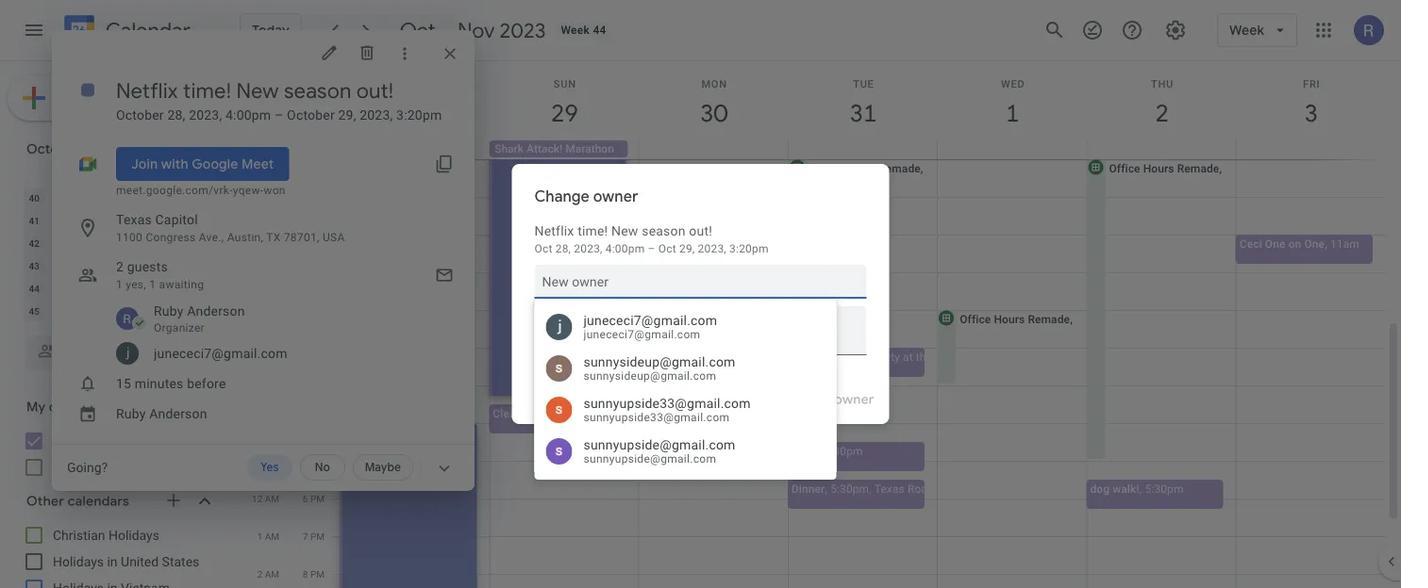 Task type: locate. For each thing, give the bounding box(es) containing it.
ruby anderson organizer
[[154, 303, 245, 335]]

2 s from the left
[[81, 170, 87, 181]]

1 sunnyupside33@gmail.com from the top
[[584, 396, 751, 412]]

2 horizontal spatial 3
[[257, 154, 263, 165]]

2 horizontal spatial october
[[287, 107, 335, 123]]

holidays down christian
[[53, 554, 104, 570]]

29, inside "netflix time! new season out! oct 28, 2023, 4:00pm – oct 29, 2023, 3:20pm"
[[679, 243, 695, 256]]

0 horizontal spatial hours
[[845, 162, 876, 175]]

one right on
[[1305, 237, 1325, 251]]

ruby anderson inside my calendars list
[[53, 434, 142, 449]]

new inside netflix time! new season out! october 28, 2023, 4:00pm – october 29, 2023, 3:20pm
[[236, 77, 279, 104]]

8 pm down 7 pm
[[303, 569, 325, 580]]

calendars right my
[[49, 399, 111, 416]]

season
[[284, 77, 351, 104], [642, 223, 686, 239], [435, 426, 472, 439]]

1 vertical spatial calendars
[[68, 494, 129, 511]]

am for 1 am
[[265, 531, 279, 543]]

25 element
[[147, 255, 170, 277]]

6 inside row
[[206, 193, 211, 204]]

0 vertical spatial 5
[[181, 193, 186, 204]]

out! up new owner text field
[[689, 223, 712, 239]]

1 vertical spatial 6
[[303, 494, 308, 505]]

out! inside netflix time! new season out! october 28, 2023, 4:00pm – october 29, 2023, 3:20pm
[[356, 77, 394, 104]]

1 left 31
[[116, 278, 123, 292]]

2 cell from the left
[[639, 141, 788, 159]]

2 vertical spatial 3
[[206, 283, 211, 294]]

4 left the 'won'
[[257, 192, 263, 203]]

october
[[116, 107, 164, 123], [287, 107, 335, 123], [26, 141, 80, 158]]

states
[[162, 554, 199, 570]]

monday column header
[[96, 164, 121, 187]]

7 down 31 element
[[131, 306, 136, 317]]

18
[[153, 238, 164, 249]]

0 horizontal spatial october
[[26, 141, 80, 158]]

4:30pm
[[824, 445, 863, 458]]

november 2 element
[[172, 277, 195, 300]]

binge
[[605, 407, 634, 420]]

0 horizontal spatial 11
[[153, 215, 164, 226]]

4:00pm down "netflix time! new season out!" heading
[[226, 107, 271, 123]]

office
[[810, 162, 842, 175], [1109, 162, 1141, 175], [960, 313, 991, 326]]

junececi7@gmail.com junececi7@gmail.com
[[584, 313, 717, 341]]

netflix inside "netflix time! new season out! oct 28, 2023, 4:00pm – oct 29, 2023, 3:20pm"
[[535, 223, 574, 239]]

0 horizontal spatial office
[[810, 162, 842, 175]]

13
[[203, 215, 214, 226]]

season inside netflix time! new season out! october 28, 2023, 4:00pm – october 29, 2023, 3:20pm
[[284, 77, 351, 104]]

2 vertical spatial 3:20pm
[[380, 454, 418, 468]]

event
[[996, 351, 1024, 364]]

row
[[22, 164, 221, 187], [22, 187, 221, 209], [22, 209, 221, 232], [22, 232, 221, 255], [22, 255, 221, 277], [22, 277, 221, 300], [22, 300, 221, 323]]

1 up november 8 element
[[156, 283, 161, 294]]

time! for netflix time! new season out! october 28, 2023, 4:00pm – october 29, 2023, 3:20pm
[[183, 77, 231, 104]]

1 vertical spatial 2
[[181, 283, 186, 294]]

time! inside netflix time! new season out! october 28, 2023, 4:00pm – october 29, 2023, 3:20pm
[[183, 77, 231, 104]]

party left the 'at' on the right
[[873, 351, 900, 364]]

New owner text field
[[542, 265, 859, 299]]

0 vertical spatial holidays
[[108, 528, 159, 544]]

time! up maybe button on the bottom of page
[[380, 426, 407, 439]]

0 horizontal spatial new
[[236, 77, 279, 104]]

–
[[440, 17, 453, 43], [275, 107, 283, 123], [648, 243, 655, 256], [369, 454, 377, 468]]

5 left no
[[303, 456, 308, 467]]

– up new owner text field
[[648, 243, 655, 256]]

7 right the 1 am
[[303, 531, 308, 543]]

1 cell from the left
[[341, 141, 490, 159]]

week 44
[[561, 24, 606, 37]]

0 vertical spatial 15
[[79, 238, 89, 249]]

junececi7@gmail.com
[[584, 313, 717, 329], [584, 328, 701, 341], [154, 346, 288, 361]]

up
[[525, 407, 538, 420]]

out! for netflix time! new season out! 4pm – 3:20pm texas capitol
[[343, 440, 363, 453]]

cell
[[341, 141, 490, 159], [639, 141, 788, 159], [788, 141, 938, 159], [938, 141, 1087, 159], [1087, 141, 1236, 159], [1236, 141, 1385, 159]]

10 inside "element"
[[128, 215, 139, 226]]

tasks
[[53, 460, 88, 476]]

2023, down change owner at the top of the page
[[574, 243, 603, 256]]

3:20pm inside netflix time! new season out! 4pm – 3:20pm texas capitol
[[380, 454, 418, 468]]

5 row from the top
[[22, 255, 221, 277]]

7 row from the top
[[22, 300, 221, 323]]

am
[[310, 229, 325, 241], [265, 494, 279, 505], [265, 531, 279, 543], [265, 569, 279, 580]]

texas down 4:30pm "button"
[[874, 483, 905, 496]]

4:00pm down owner
[[606, 243, 645, 256]]

oct up new owner text field
[[658, 243, 676, 256]]

anderson down '15 minutes before'
[[149, 406, 207, 422]]

time! inside "netflix time! new season out! oct 28, 2023, 4:00pm – oct 29, 2023, 3:20pm"
[[578, 223, 608, 239]]

party left 2pm
[[812, 351, 840, 364]]

pm left 4pm on the left bottom of the page
[[310, 456, 325, 467]]

1 s from the left
[[56, 170, 62, 181]]

4 cell from the left
[[938, 141, 1087, 159]]

ruby anderson down minutes
[[116, 406, 207, 422]]

24
[[128, 260, 139, 272]]

2 up 9
[[181, 283, 186, 294]]

29, inside netflix time! new season out! october 28, 2023, 4:00pm – october 29, 2023, 3:20pm
[[338, 107, 356, 123]]

new up gmt+02
[[236, 77, 279, 104]]

5 pm left 78701,
[[257, 229, 279, 241]]

out! for netflix time! new season out! oct 28, 2023, 4:00pm – oct 29, 2023, 3:20pm
[[689, 223, 712, 239]]

44 inside row
[[29, 283, 40, 294]]

one
[[1265, 237, 1286, 251], [1305, 237, 1325, 251]]

row group inside october 2023 grid
[[22, 187, 221, 323]]

christian
[[53, 528, 105, 544]]

18 element
[[147, 232, 170, 255]]

0 vertical spatial 6
[[206, 193, 211, 204]]

2023 up m
[[83, 141, 115, 158]]

11 inside row
[[153, 215, 164, 226]]

1 horizontal spatial 29,
[[679, 243, 695, 256]]

pm up the 'won'
[[265, 154, 279, 165]]

ruby down minutes
[[116, 406, 146, 422]]

2 horizontal spatial office hours remade ,
[[1109, 162, 1225, 175]]

ruby
[[154, 303, 184, 319], [116, 406, 146, 422], [53, 434, 82, 449]]

oct right "delete event" icon
[[400, 17, 436, 43]]

15 inside row
[[79, 238, 89, 249]]

2 sunnyupside33@gmail.com from the top
[[584, 411, 730, 425]]

3 inside november 3 element
[[206, 283, 211, 294]]

8 pm
[[257, 343, 279, 354], [303, 569, 325, 580]]

15 minutes before
[[116, 376, 226, 392]]

11 element
[[147, 209, 170, 232]]

10 element
[[122, 209, 145, 232]]

5 left 'tx'
[[257, 229, 263, 241]]

17 element
[[122, 232, 145, 255]]

calendars inside other calendars dropdown button
[[68, 494, 129, 511]]

12 for 12 am
[[252, 494, 263, 505]]

4:00pm inside netflix time! new season out! october 28, 2023, 4:00pm – october 29, 2023, 3:20pm
[[226, 107, 271, 123]]

0 horizontal spatial 12
[[178, 215, 189, 226]]

7
[[56, 215, 62, 226], [131, 306, 136, 317], [303, 531, 308, 543]]

3:20pm inside netflix time! new season out! october 28, 2023, 4:00pm – october 29, 2023, 3:20pm
[[396, 107, 442, 123]]

season for netflix time! new season out! 4pm – 3:20pm texas capitol
[[435, 426, 472, 439]]

31 element
[[122, 277, 145, 300]]

– inside netflix time! new season out! october 28, 2023, 4:00pm – october 29, 2023, 3:20pm
[[275, 107, 283, 123]]

10 inside 'element'
[[203, 306, 214, 317]]

23
[[103, 260, 114, 272]]

28, inside netflix time! new season out! october 28, 2023, 4:00pm – october 29, 2023, 3:20pm
[[167, 107, 185, 123]]

1 5:30pm from the left
[[831, 483, 869, 496]]

11 up 12 am
[[252, 456, 263, 467]]

new down owner
[[612, 223, 638, 239]]

2 vertical spatial anderson
[[85, 434, 142, 449]]

junececi7@gmail.com inside junececi7@gmail.com junececi7@gmail.com
[[584, 328, 701, 341]]

0 vertical spatial 8 pm
[[257, 343, 279, 354]]

3 pm
[[257, 154, 279, 165]]

oct down change
[[535, 243, 553, 256]]

21 element
[[48, 255, 70, 277]]

7 for november 7 element
[[131, 306, 136, 317]]

2 horizontal spatial new
[[612, 223, 638, 239]]

anderson inside ruby anderson organizer
[[187, 303, 245, 319]]

holidays
[[108, 528, 159, 544], [53, 554, 104, 570]]

28, for netflix time! new season out! oct 28, 2023, 4:00pm – oct 29, 2023, 3:20pm
[[556, 243, 571, 256]]

1 horizontal spatial 30
[[103, 283, 114, 294]]

2023 right nov
[[500, 17, 546, 43]]

3:20pm inside "netflix time! new season out! oct 28, 2023, 4:00pm – oct 29, 2023, 3:20pm"
[[730, 243, 769, 256]]

1 vertical spatial 30
[[103, 283, 114, 294]]

calendar element
[[60, 11, 190, 53]]

change
[[535, 187, 590, 207]]

2 horizontal spatial 2
[[257, 569, 263, 580]]

4 for november 4 'element'
[[56, 306, 62, 317]]

4 inside november 4 'element'
[[56, 306, 62, 317]]

yes,
[[126, 278, 146, 292]]

2023
[[500, 17, 546, 43], [83, 141, 115, 158]]

capitol inside netflix time! new season out! 4pm – 3:20pm texas capitol
[[377, 469, 413, 482]]

1 horizontal spatial 7
[[131, 306, 136, 317]]

0 horizontal spatial 2023
[[83, 141, 115, 158]]

0 vertical spatial ruby
[[154, 303, 184, 319]]

3 inside 'grid'
[[257, 154, 263, 165]]

holidays up united
[[108, 528, 159, 544]]

12 down yes button on the left of page
[[252, 494, 263, 505]]

8 down the 'november 1' element
[[156, 306, 161, 317]]

10
[[128, 215, 139, 226], [203, 306, 214, 317]]

5:30pm down 4:30pm "button"
[[831, 483, 869, 496]]

28 element
[[48, 277, 70, 300]]

september 30 element
[[48, 187, 70, 209]]

party , 2pm , party at the moontower event rentals
[[812, 351, 1066, 364]]

capitol inside texas capitol 1100 congress ave., austin, tx 78701, usa
[[155, 212, 198, 227]]

1 vertical spatial 5
[[257, 229, 263, 241]]

remade
[[879, 162, 921, 175], [1177, 162, 1220, 175], [1028, 313, 1070, 326]]

row group
[[22, 187, 221, 323]]

t right monday column header
[[131, 170, 137, 181]]

29,
[[338, 107, 356, 123], [679, 243, 695, 256]]

row group containing 40
[[22, 187, 221, 323]]

30 element
[[97, 277, 120, 300]]

1 vertical spatial ruby
[[116, 406, 146, 422]]

s
[[56, 170, 62, 181], [81, 170, 87, 181]]

0 vertical spatial 44
[[593, 24, 606, 37]]

today
[[252, 22, 289, 39]]

0 horizontal spatial ruby
[[53, 434, 82, 449]]

2 vertical spatial 2
[[257, 569, 263, 580]]

0 horizontal spatial one
[[1265, 237, 1286, 251]]

capitol up congress
[[155, 212, 198, 227]]

24 element
[[122, 255, 145, 277]]

0 horizontal spatial 28,
[[167, 107, 185, 123]]

3 up 10 "element" at the left top of page
[[131, 193, 136, 204]]

2 inside 2 guests 1 yes, 1 awaiting
[[116, 259, 124, 275]]

5 pm up 6 pm
[[303, 456, 325, 467]]

oct
[[400, 17, 436, 43], [535, 243, 553, 256], [658, 243, 676, 256]]

1
[[116, 278, 123, 292], [149, 278, 156, 292], [156, 283, 161, 294], [257, 531, 263, 543]]

netflix right the after
[[568, 407, 602, 420]]

6 down no button
[[303, 494, 308, 505]]

1 vertical spatial ruby anderson
[[53, 434, 142, 449]]

26 element
[[172, 255, 195, 277]]

november 10 element
[[197, 300, 220, 323]]

– inside "netflix time! new season out! oct 28, 2023, 4:00pm – oct 29, 2023, 3:20pm"
[[648, 243, 655, 256]]

netflix time! new season out! heading
[[116, 77, 394, 104]]

0 horizontal spatial 30
[[54, 193, 64, 204]]

am up 2 am
[[265, 531, 279, 543]]

1 horizontal spatial 6
[[303, 494, 308, 505]]

None search field
[[0, 328, 234, 370]]

10 down november 3 element
[[203, 306, 214, 317]]

sunnyupside33@gmail.com up sunnyupside@gmail.com sunnyupside@gmail.com
[[584, 411, 730, 425]]

1 horizontal spatial 5
[[257, 229, 263, 241]]

1 horizontal spatial 11
[[252, 456, 263, 467]]

1 right yes,
[[149, 278, 156, 292]]

time! for netflix time! new season out! 4pm – 3:20pm texas capitol
[[380, 426, 407, 439]]

sunnyupside33@gmail.com
[[584, 396, 751, 412], [584, 411, 730, 425]]

november 4 element
[[48, 300, 70, 323]]

new for netflix time! new season out! october 28, 2023, 4:00pm – october 29, 2023, 3:20pm
[[236, 77, 279, 104]]

1 horizontal spatial 44
[[593, 24, 606, 37]]

8 pm down "ruby anderson, attending, organizer" tree item
[[257, 343, 279, 354]]

2 5:30pm from the left
[[1145, 483, 1184, 496]]

1 horizontal spatial 28,
[[556, 243, 571, 256]]

s up september 30 element
[[56, 170, 62, 181]]

4 up 11 element
[[156, 193, 161, 204]]

1 row from the top
[[22, 164, 221, 187]]

f
[[206, 170, 211, 181]]

6 inside 'grid'
[[303, 494, 308, 505]]

list box containing junececi7@gmail.com
[[535, 307, 837, 473]]

2 horizontal spatial hours
[[1143, 162, 1175, 175]]

6 row from the top
[[22, 277, 221, 300]]

7 for 7 pm
[[303, 531, 308, 543]]

sunnysideup@gmail.com down junececi7@gmail.com junececi7@gmail.com
[[584, 354, 736, 370]]

29 element
[[73, 277, 95, 300]]

27 cell
[[196, 255, 221, 277]]

3
[[257, 154, 263, 165], [131, 193, 136, 204], [206, 283, 211, 294]]

1 horizontal spatial ruby
[[116, 406, 146, 422]]

2 am
[[257, 569, 279, 580]]

2 horizontal spatial 7
[[303, 531, 308, 543]]

7 up 14 element
[[56, 215, 62, 226]]

1 horizontal spatial 10
[[203, 306, 214, 317]]

1 am
[[257, 531, 279, 543]]

0 horizontal spatial 4:00pm
[[226, 107, 271, 123]]

owner
[[593, 187, 638, 207]]

time! inside netflix time! new season out! 4pm – 3:20pm texas capitol
[[380, 426, 407, 439]]

pm down "ruby anderson, attending, organizer" tree item
[[265, 343, 279, 354]]

1 horizontal spatial texas
[[343, 469, 374, 482]]

texas capitol 1100 congress ave., austin, tx 78701, usa
[[116, 212, 345, 244]]

my calendars button
[[4, 393, 234, 423]]

list box
[[535, 307, 837, 473]]

moontower
[[935, 351, 993, 364]]

am down the 1 am
[[265, 569, 279, 580]]

28, down change
[[556, 243, 571, 256]]

0 vertical spatial 30
[[54, 193, 64, 204]]

1 vertical spatial 44
[[29, 283, 40, 294]]

shark attack! marathon button
[[490, 141, 628, 158]]

1 vertical spatial 10
[[203, 306, 214, 317]]

netflix time! new season out! october 28, 2023, 4:00pm – october 29, 2023, 3:20pm
[[116, 77, 442, 123]]

anderson
[[187, 303, 245, 319], [149, 406, 207, 422], [85, 434, 142, 449]]

party
[[812, 351, 840, 364], [873, 351, 900, 364]]

new up maybe button on the bottom of page
[[409, 426, 432, 439]]

ceci
[[1240, 237, 1262, 251]]

1 party from the left
[[812, 351, 840, 364]]

4 down 28 element
[[56, 306, 62, 317]]

0 horizontal spatial 29,
[[338, 107, 356, 123]]

5:30pm right "walk!"
[[1145, 483, 1184, 496]]

0 horizontal spatial 5
[[181, 193, 186, 204]]

w
[[154, 170, 163, 181]]

netflix inside button
[[568, 407, 602, 420]]

44
[[593, 24, 606, 37], [29, 283, 40, 294]]

30
[[54, 193, 64, 204], [103, 283, 114, 294]]

october up the gmt-05
[[287, 107, 335, 123]]

12 up congress
[[178, 215, 189, 226]]

usa
[[323, 231, 345, 244]]

netflix for netflix time! new season out! oct 28, 2023, 4:00pm – oct 29, 2023, 3:20pm
[[535, 223, 574, 239]]

calendars for other calendars
[[68, 494, 129, 511]]

2 right 23
[[116, 259, 124, 275]]

other
[[26, 494, 64, 511]]

0 horizontal spatial texas
[[116, 212, 152, 227]]

netflix inside netflix time! new season out! october 28, 2023, 4:00pm – october 29, 2023, 3:20pm
[[116, 77, 178, 104]]

3 down 27, today element
[[206, 283, 211, 294]]

2 t from the left
[[181, 170, 186, 181]]

1 horizontal spatial new
[[409, 426, 432, 439]]

26
[[178, 260, 189, 272]]

organizer
[[154, 322, 205, 335]]

12 inside 'element'
[[178, 215, 189, 226]]

new inside netflix time! new season out! 4pm – 3:20pm texas capitol
[[409, 426, 432, 439]]

dog
[[1090, 483, 1110, 496]]

28, inside "netflix time! new season out! oct 28, 2023, 4:00pm – oct 29, 2023, 3:20pm"
[[556, 243, 571, 256]]

season inside netflix time! new season out! 4pm – 3:20pm texas capitol
[[435, 426, 472, 439]]

1 vertical spatial 5 pm
[[303, 456, 325, 467]]

my calendars list
[[4, 427, 234, 483]]

15
[[79, 238, 89, 249], [116, 376, 131, 392]]

0 vertical spatial 3
[[257, 154, 263, 165]]

2 for guests
[[116, 259, 124, 275]]

am right 'tx'
[[310, 229, 325, 241]]

join with google meet
[[131, 156, 274, 173]]

capitol right no button
[[377, 469, 413, 482]]

2 element
[[97, 187, 120, 209]]

3 row from the top
[[22, 209, 221, 232]]

2 down the 1 am
[[257, 569, 263, 580]]

1 horizontal spatial t
[[181, 170, 186, 181]]

texas up 1100 at left
[[116, 212, 152, 227]]

am for 11 am
[[310, 229, 325, 241]]

6 up 13 "element"
[[206, 193, 211, 204]]

season inside "netflix time! new season out! oct 28, 2023, 4:00pm – oct 29, 2023, 3:20pm"
[[642, 223, 686, 239]]

1 vertical spatial 4:00pm
[[606, 243, 645, 256]]

5 pm
[[257, 229, 279, 241], [303, 456, 325, 467]]

30 down 23
[[103, 283, 114, 294]]

9 element
[[97, 209, 120, 232]]

join
[[131, 156, 158, 173]]

0 vertical spatial capitol
[[155, 212, 198, 227]]

2 sunnyupside@gmail.com from the top
[[584, 453, 716, 466]]

0 horizontal spatial 2
[[116, 259, 124, 275]]

12 am
[[252, 494, 279, 505]]

4 row from the top
[[22, 232, 221, 255]]

1 horizontal spatial season
[[435, 426, 472, 439]]

s left m
[[81, 170, 87, 181]]

15 for 15 minutes before
[[116, 376, 131, 392]]

new for netflix time! new season out! 4pm – 3:20pm texas capitol
[[409, 426, 432, 439]]

0 horizontal spatial 8 pm
[[257, 343, 279, 354]]

sunnyupside@gmail.com
[[584, 437, 736, 453], [584, 453, 716, 466]]

5 up 12 'element'
[[181, 193, 186, 204]]

0 vertical spatial time!
[[183, 77, 231, 104]]

0 vertical spatial 7
[[56, 215, 62, 226]]

0 horizontal spatial t
[[131, 170, 137, 181]]

1 vertical spatial anderson
[[149, 406, 207, 422]]

dog walk! , 5:30pm
[[1090, 483, 1184, 496]]

12 element
[[172, 209, 195, 232]]

netflix down calendar heading
[[116, 77, 178, 104]]

30 for september 30 element
[[54, 193, 64, 204]]

11 right 'tx'
[[297, 229, 308, 241]]

31 cell
[[121, 277, 146, 300]]

29, for netflix time! new season out! october 28, 2023, 4:00pm – october 29, 2023, 3:20pm
[[338, 107, 356, 123]]

ruby anderson, attending, organizer tree item
[[90, 299, 475, 339]]

0 horizontal spatial 5:30pm
[[831, 483, 869, 496]]

0 vertical spatial calendars
[[49, 399, 111, 416]]

2 sunnysideup@gmail.com from the top
[[584, 370, 716, 383]]

0 horizontal spatial 6
[[206, 193, 211, 204]]

2 horizontal spatial season
[[642, 223, 686, 239]]

0 horizontal spatial party
[[812, 351, 840, 364]]

ruby up the tasks
[[53, 434, 82, 449]]

14 element
[[48, 232, 70, 255]]

1 horizontal spatial one
[[1305, 237, 1325, 251]]

grid
[[242, 61, 1401, 589]]

17
[[128, 238, 139, 249]]

1 vertical spatial 3
[[131, 193, 136, 204]]

column header
[[22, 164, 47, 187]]

1 vertical spatial 7
[[131, 306, 136, 317]]

hours
[[845, 162, 876, 175], [1143, 162, 1175, 175], [994, 313, 1025, 326]]

out! inside netflix time! new season out! 4pm – 3:20pm texas capitol
[[343, 440, 363, 453]]

44 down '43'
[[29, 283, 40, 294]]

1 sunnyupside@gmail.com from the top
[[584, 437, 736, 453]]

change owner
[[535, 187, 638, 207]]

texas down 4pm on the left bottom of the page
[[343, 469, 374, 482]]

netflix up 4pm on the left bottom of the page
[[343, 426, 378, 439]]

out! down "delete event" icon
[[356, 77, 394, 104]]

1 inside october 2023 grid
[[156, 283, 161, 294]]

junececi7@gmail.com inside tree item
[[154, 346, 288, 361]]

2 row from the top
[[22, 187, 221, 209]]

– right 4pm on the left bottom of the page
[[369, 454, 377, 468]]

1 horizontal spatial 12
[[252, 494, 263, 505]]

junececi7@gmail.com tree item
[[90, 339, 475, 369]]

2023, down "delete event" icon
[[360, 107, 393, 123]]

0 horizontal spatial 7
[[56, 215, 62, 226]]

1 horizontal spatial 2
[[181, 283, 186, 294]]

1 vertical spatial capitol
[[377, 469, 413, 482]]

1 vertical spatial 12
[[252, 494, 263, 505]]

15 up 22
[[79, 238, 89, 249]]

11 up congress
[[153, 215, 164, 226]]

ceci one on one , 11am
[[1240, 237, 1360, 251]]

one left on
[[1265, 237, 1286, 251]]

2 horizontal spatial 4
[[257, 192, 263, 203]]

12
[[178, 215, 189, 226], [252, 494, 263, 505]]

out! inside "netflix time! new season out! oct 28, 2023, 4:00pm – oct 29, 2023, 3:20pm"
[[689, 223, 712, 239]]

change owner dialog
[[512, 164, 889, 425]]

0 vertical spatial 2023
[[500, 17, 546, 43]]

22
[[79, 260, 89, 272]]

time! up "join with google meet"
[[183, 77, 231, 104]]

30 inside september 30 element
[[54, 193, 64, 204]]

anderson inside my calendars list
[[85, 434, 142, 449]]

0 vertical spatial 11
[[153, 215, 164, 226]]

2 vertical spatial 5
[[303, 456, 308, 467]]

11 for 11
[[153, 215, 164, 226]]

calendars inside my calendars dropdown button
[[49, 399, 111, 416]]

10 up 1100 at left
[[128, 215, 139, 226]]

am for 12 am
[[265, 494, 279, 505]]

sunnysideup@gmail.com sunnysideup@gmail.com
[[584, 354, 736, 383]]

4:00pm inside "netflix time! new season out! oct 28, 2023, 4:00pm – oct 29, 2023, 3:20pm"
[[606, 243, 645, 256]]

4
[[257, 192, 263, 203], [156, 193, 161, 204], [56, 306, 62, 317]]

with
[[161, 156, 189, 173]]

1 horizontal spatial capitol
[[377, 469, 413, 482]]

30 right 40
[[54, 193, 64, 204]]

0 vertical spatial 12
[[178, 215, 189, 226]]

28, up with
[[167, 107, 185, 123]]

6 cell from the left
[[1236, 141, 1385, 159]]

netflix inside netflix time! new season out! 4pm – 3:20pm texas capitol
[[343, 426, 378, 439]]

1 sunnysideup@gmail.com from the top
[[584, 354, 736, 370]]

0 horizontal spatial time!
[[183, 77, 231, 104]]

new inside "netflix time! new season out! oct 28, 2023, 4:00pm – oct 29, 2023, 3:20pm"
[[612, 223, 638, 239]]

30 inside 30 element
[[103, 283, 114, 294]]



Task type: vqa. For each thing, say whether or not it's contained in the screenshot.
the bottommost 6
yes



Task type: describe. For each thing, give the bounding box(es) containing it.
2 horizontal spatial remade
[[1177, 162, 1220, 175]]

3 for 3 pm
[[257, 154, 263, 165]]

pm down no
[[310, 494, 325, 505]]

1100
[[116, 231, 143, 244]]

0 horizontal spatial 5 pm
[[257, 229, 279, 241]]

45
[[29, 306, 40, 317]]

am for 2 am
[[265, 569, 279, 580]]

guests
[[127, 259, 168, 275]]

2 inside row
[[181, 283, 186, 294]]

week
[[561, 24, 590, 37]]

1 horizontal spatial october
[[116, 107, 164, 123]]

1 horizontal spatial oct
[[535, 243, 553, 256]]

shark attack! marathon
[[495, 142, 614, 156]]

netflix for netflix time! new season out! october 28, 2023, 4:00pm – october 29, 2023, 3:20pm
[[116, 77, 178, 104]]

0 vertical spatial ruby anderson
[[116, 406, 207, 422]]

27, today element
[[197, 255, 220, 277]]

6 pm
[[303, 494, 325, 505]]

season for netflix time! new season out! october 28, 2023, 4:00pm – october 29, 2023, 3:20pm
[[284, 77, 351, 104]]

november 9 element
[[172, 300, 195, 323]]

1 vertical spatial 2023
[[83, 141, 115, 158]]

texas inside netflix time! new season out! 4pm – 3:20pm texas capitol
[[343, 469, 374, 482]]

won
[[264, 184, 286, 197]]

dinner
[[792, 483, 825, 496]]

meet
[[242, 156, 274, 173]]

tx
[[266, 231, 281, 244]]

pm down 7 pm
[[310, 569, 325, 580]]

november 3 element
[[197, 277, 220, 300]]

2 horizontal spatial office
[[1109, 162, 1141, 175]]

11 for 11 am
[[297, 229, 308, 241]]

netflix time! new season out! 4pm – 3:20pm texas capitol
[[343, 426, 472, 482]]

16 element
[[97, 232, 120, 255]]

on
[[1289, 237, 1302, 251]]

05
[[315, 144, 326, 156]]

netflix time! new season out! oct 28, 2023, 4:00pm – oct 29, 2023, 3:20pm
[[535, 223, 769, 256]]

20 element
[[197, 232, 220, 255]]

– inside netflix time! new season out! 4pm – 3:20pm texas capitol
[[369, 454, 377, 468]]

28, for netflix time! new season out! october 28, 2023, 4:00pm – october 29, 2023, 3:20pm
[[167, 107, 185, 123]]

1 horizontal spatial hours
[[994, 313, 1025, 326]]

– left nov
[[440, 17, 453, 43]]

1 horizontal spatial 4
[[156, 193, 161, 204]]

sunnysideup@gmail.com inside 'sunnysideup@gmail.com sunnysideup@gmail.com'
[[584, 370, 716, 383]]

november 7 element
[[122, 300, 145, 323]]

11 for 11 pm
[[252, 456, 263, 467]]

row containing 40
[[22, 187, 221, 209]]

19 element
[[172, 232, 195, 255]]

8 up 15 element on the left of page
[[81, 215, 87, 226]]

2pm
[[845, 351, 868, 364]]

4 for 4 pm
[[257, 192, 263, 203]]

row containing 42
[[22, 232, 221, 255]]

78701,
[[284, 231, 320, 244]]

30 for 30 element
[[103, 283, 114, 294]]

november 1 element
[[147, 277, 170, 300]]

junececi7@gmail.com for junececi7@gmail.com junececi7@gmail.com
[[584, 313, 717, 329]]

16
[[103, 238, 114, 249]]

0 horizontal spatial office hours remade ,
[[810, 162, 926, 175]]

1 down 12 am
[[257, 531, 263, 543]]

my
[[26, 399, 46, 416]]

11am
[[1330, 237, 1360, 251]]

row containing 45
[[22, 300, 221, 323]]

clean up after netflix binge button
[[489, 405, 679, 434]]

no button
[[300, 455, 345, 481]]

2 horizontal spatial 5
[[303, 456, 308, 467]]

walk!
[[1113, 483, 1140, 496]]

other calendars
[[26, 494, 129, 511]]

going?
[[67, 460, 108, 476]]

1 horizontal spatial 8 pm
[[303, 569, 325, 580]]

clean
[[493, 407, 522, 420]]

united
[[121, 554, 159, 570]]

0 horizontal spatial holidays
[[53, 554, 104, 570]]

grid containing shark attack! marathon
[[242, 61, 1401, 589]]

pm down 6 pm
[[310, 531, 325, 543]]

3:20pm for netflix time! new season out! october 28, 2023, 4:00pm – october 29, 2023, 3:20pm
[[396, 107, 442, 123]]

holidays in united states
[[53, 554, 199, 570]]

row containing 43
[[22, 255, 221, 277]]

4:00pm for netflix time! new season out! october 28, 2023, 4:00pm – october 29, 2023, 3:20pm
[[226, 107, 271, 123]]

42
[[29, 238, 40, 249]]

netflix for netflix time! new season out! 4pm – 3:20pm texas capitol
[[343, 426, 378, 439]]

0 horizontal spatial remade
[[879, 162, 921, 175]]

no
[[315, 461, 330, 475]]

main drawer image
[[23, 19, 45, 42]]

november 8 element
[[147, 300, 170, 323]]

8 down "ruby anderson, attending, organizer" tree item
[[257, 343, 263, 354]]

gmt+02
[[243, 144, 279, 156]]

texas inside texas capitol 1100 congress ave., austin, tx 78701, usa
[[116, 212, 152, 227]]

4 pm
[[257, 192, 279, 203]]

1 horizontal spatial office hours remade ,
[[960, 313, 1076, 326]]

maybe button
[[353, 455, 413, 481]]

rentals
[[1027, 351, 1066, 364]]

october 2023 grid
[[18, 164, 221, 323]]

meet.google.com/vrk-yqew-won
[[116, 184, 286, 197]]

10 for 10 "element" at the left top of page
[[128, 215, 139, 226]]

15 element
[[73, 232, 95, 255]]

ave.,
[[199, 231, 224, 244]]

sunnyupside@gmail.com inside sunnyupside@gmail.com sunnyupside@gmail.com
[[584, 453, 716, 466]]

in
[[107, 554, 118, 570]]

season for netflix time! new season out! oct 28, 2023, 4:00pm – oct 29, 2023, 3:20pm
[[642, 223, 686, 239]]

1 one from the left
[[1265, 237, 1286, 251]]

29, for netflix time! new season out! oct 28, 2023, 4:00pm – oct 29, 2023, 3:20pm
[[679, 243, 695, 256]]

pm right austin,
[[265, 229, 279, 241]]

nov
[[458, 17, 495, 43]]

october 2023
[[26, 141, 115, 158]]

5 inside october 2023 grid
[[181, 193, 186, 204]]

after
[[541, 407, 565, 420]]

3 cell from the left
[[788, 141, 938, 159]]

4pm
[[343, 454, 366, 468]]

2023, up join with google meet link
[[189, 107, 222, 123]]

other calendars button
[[4, 487, 234, 517]]

11 am
[[297, 229, 325, 241]]

12 for 12
[[178, 215, 189, 226]]

calendar
[[106, 17, 190, 44]]

new for netflix time! new season out! oct 28, 2023, 4:00pm – oct 29, 2023, 3:20pm
[[612, 223, 638, 239]]

november 6 element
[[97, 300, 120, 323]]

ruby inside my calendars list
[[53, 434, 82, 449]]

20
[[203, 238, 214, 249]]

ruby inside ruby anderson organizer
[[154, 303, 184, 319]]

pm up 12 am
[[265, 456, 279, 467]]

today button
[[240, 13, 302, 47]]

13 element
[[197, 209, 220, 232]]

2 guests 1 yes, 1 awaiting
[[116, 259, 204, 292]]

row containing 41
[[22, 209, 221, 232]]

sunnyupside33@gmail.com inside sunnyupside33@gmail.com sunnyupside33@gmail.com
[[584, 411, 730, 425]]

pm right yqew-
[[265, 192, 279, 203]]

2 horizontal spatial oct
[[658, 243, 676, 256]]

41
[[29, 215, 40, 226]]

0 horizontal spatial oct
[[400, 17, 436, 43]]

row containing s
[[22, 164, 221, 187]]

time! for netflix time! new season out! oct 28, 2023, 4:00pm – oct 29, 2023, 3:20pm
[[578, 223, 608, 239]]

23 element
[[97, 255, 120, 277]]

6 for 6 pm
[[303, 494, 308, 505]]

yqew-
[[233, 184, 264, 197]]

marathon
[[565, 142, 614, 156]]

40
[[29, 193, 40, 204]]

at
[[903, 351, 913, 364]]

my calendars
[[26, 399, 111, 416]]

3 for november 3 element
[[206, 283, 211, 294]]

8 right 2 am
[[303, 569, 308, 580]]

calendar heading
[[102, 17, 190, 44]]

clean up after netflix binge
[[493, 407, 634, 420]]

1 horizontal spatial remade
[[1028, 313, 1070, 326]]

guests tree
[[44, 299, 475, 369]]

27
[[203, 260, 214, 272]]

austin,
[[227, 231, 263, 244]]

I would like to transfer ownership of this event. text field
[[535, 328, 867, 351]]

25
[[153, 260, 164, 272]]

2 for am
[[257, 569, 263, 580]]

2 party from the left
[[873, 351, 900, 364]]

4:00pm for netflix time! new season out! oct 28, 2023, 4:00pm – oct 29, 2023, 3:20pm
[[606, 243, 645, 256]]

2023, up new owner text field
[[698, 243, 727, 256]]

attack!
[[527, 142, 563, 156]]

31
[[128, 283, 139, 294]]

other calendars list
[[4, 521, 234, 589]]

out! for netflix time! new season out! october 28, 2023, 4:00pm – october 29, 2023, 3:20pm
[[356, 77, 394, 104]]

15 for 15
[[79, 238, 89, 249]]

meet.google.com/vrk-
[[116, 184, 233, 197]]

maybe
[[365, 461, 401, 475]]

cancel
[[716, 392, 759, 409]]

google
[[192, 156, 238, 173]]

7 pm
[[303, 531, 325, 543]]

dinner , 5:30pm , texas roadhouse
[[792, 483, 965, 496]]

roadhouse
[[908, 483, 965, 496]]

cancel button
[[707, 377, 768, 423]]

3:20pm for netflix time! new season out! oct 28, 2023, 4:00pm – oct 29, 2023, 3:20pm
[[730, 243, 769, 256]]

0 horizontal spatial 3
[[131, 193, 136, 204]]

row containing 44
[[22, 277, 221, 300]]

29
[[79, 283, 89, 294]]

yes
[[260, 461, 279, 475]]

2 one from the left
[[1305, 237, 1325, 251]]

1 t from the left
[[131, 170, 137, 181]]

10 for november 10 'element'
[[203, 306, 214, 317]]

28
[[54, 283, 64, 294]]

6 for 6
[[206, 193, 211, 204]]

delete event image
[[358, 43, 377, 62]]

5 cell from the left
[[1087, 141, 1236, 159]]

minutes
[[135, 376, 184, 392]]

shark
[[495, 142, 524, 156]]

22 element
[[73, 255, 95, 277]]

2 horizontal spatial texas
[[874, 483, 905, 496]]

14
[[54, 238, 64, 249]]

1 horizontal spatial office
[[960, 313, 991, 326]]

congress
[[146, 231, 196, 244]]

junececi7@gmail.com for junececi7@gmail.com
[[154, 346, 288, 361]]

calendars for my calendars
[[49, 399, 111, 416]]

sunnyupside@gmail.com sunnyupside@gmail.com
[[584, 437, 736, 466]]

1 horizontal spatial holidays
[[108, 528, 159, 544]]



